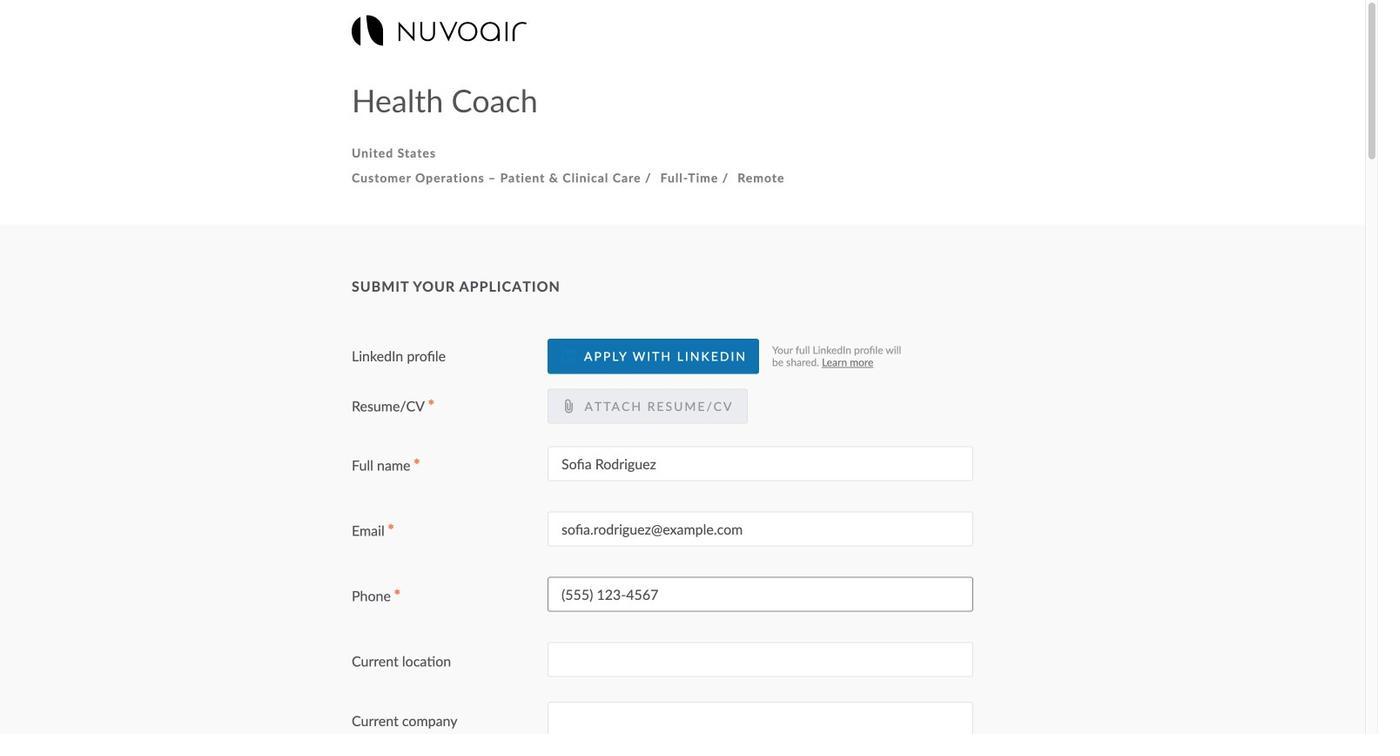 Task type: locate. For each thing, give the bounding box(es) containing it.
None text field
[[548, 577, 974, 612], [548, 702, 974, 734], [548, 577, 974, 612], [548, 702, 974, 734]]

None email field
[[548, 512, 974, 547]]

None text field
[[548, 446, 974, 481], [548, 642, 974, 677], [548, 446, 974, 481], [548, 642, 974, 677]]



Task type: describe. For each thing, give the bounding box(es) containing it.
nuvoair logo image
[[352, 15, 527, 46]]

paperclip image
[[562, 399, 576, 413]]



Task type: vqa. For each thing, say whether or not it's contained in the screenshot.
NuvoAir logo
yes



